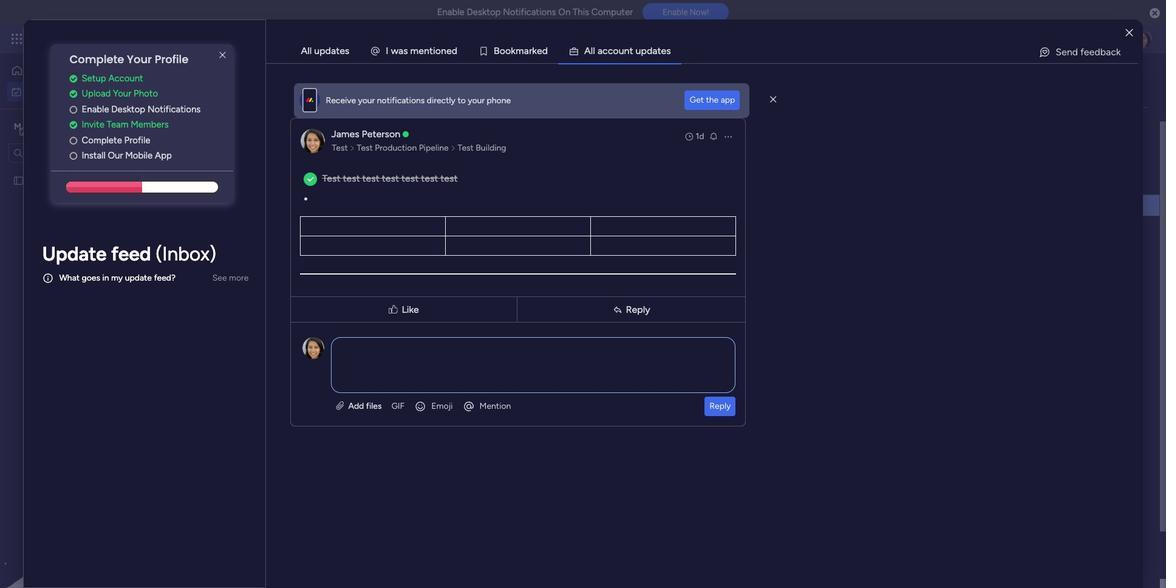 Task type: describe. For each thing, give the bounding box(es) containing it.
test test test test test test test
[[322, 173, 458, 184]]

item
[[280, 179, 297, 190]]

install our mobile app
[[82, 150, 172, 161]]

i
[[386, 45, 389, 57]]

management
[[123, 32, 189, 46]]

complete profile
[[82, 135, 150, 146]]

feed?
[[154, 273, 176, 283]]

notifications
[[377, 95, 425, 105]]

2 t from the left
[[630, 45, 634, 57]]

check circle image
[[70, 121, 77, 130]]

test right slider arrow icon
[[357, 143, 373, 153]]

past dates / 1 item
[[205, 176, 297, 191]]

1 your from the left
[[358, 95, 375, 105]]

2 n from the left
[[441, 45, 447, 57]]

test building link
[[456, 142, 508, 154]]

pipeline
[[419, 143, 449, 153]]

invite team members
[[82, 119, 169, 130]]

account
[[108, 73, 143, 84]]

circle o image for complete
[[70, 136, 77, 145]]

lottie animation image
[[0, 466, 155, 588]]

james peterson link
[[331, 128, 401, 140]]

1 s from the left
[[404, 45, 408, 57]]

items right done
[[362, 126, 383, 136]]

members
[[131, 119, 169, 130]]

2 l from the left
[[593, 45, 596, 57]]

test list box
[[0, 168, 155, 355]]

3 test from the left
[[382, 173, 399, 184]]

the
[[706, 95, 719, 105]]

files
[[366, 401, 382, 411]]

2 u from the left
[[636, 45, 641, 57]]

i w a s m e n t i o n e d
[[386, 45, 458, 57]]

upload your photo link
[[70, 87, 234, 101]]

complete your profile
[[70, 52, 189, 67]]

dapulse x slim image
[[215, 48, 230, 63]]

/ for next week /
[[263, 329, 269, 344]]

send feedback
[[1056, 46, 1122, 58]]

/ for this week /
[[261, 285, 267, 300]]

phone
[[487, 95, 511, 105]]

our
[[108, 150, 123, 161]]

1 test from the left
[[343, 173, 360, 184]]

enable desktop notifications link
[[70, 103, 234, 116]]

plans
[[229, 33, 249, 44]]

gif button
[[387, 397, 410, 416]]

main
[[28, 121, 49, 132]]

james
[[331, 128, 360, 140]]

receive
[[326, 95, 356, 105]]

slider arrow image
[[350, 142, 355, 154]]

my for my work
[[182, 70, 210, 98]]

2 test from the left
[[363, 173, 380, 184]]

get the app button
[[685, 91, 740, 110]]

2 k from the left
[[533, 45, 537, 57]]

mention button
[[458, 397, 516, 416]]

1 horizontal spatial profile
[[155, 52, 189, 67]]

tab list containing all updates
[[291, 39, 1139, 63]]

/ right today
[[242, 241, 248, 256]]

search image
[[279, 126, 289, 136]]

items inside today / 0 items
[[258, 245, 279, 255]]

test down past on the left of page
[[198, 201, 214, 211]]

3 o from the left
[[506, 45, 511, 57]]

monday
[[54, 32, 96, 46]]

3 e from the left
[[537, 45, 542, 57]]

photo
[[134, 88, 158, 99]]

2 s from the left
[[667, 45, 671, 57]]

workspace selection element
[[12, 119, 101, 135]]

0 down next week / 0 items
[[243, 376, 249, 387]]

gif
[[392, 401, 405, 411]]

send
[[1056, 46, 1079, 58]]

test production pipeline
[[357, 143, 449, 153]]

m for a
[[516, 45, 524, 57]]

week for this
[[230, 285, 258, 300]]

home button
[[7, 61, 131, 80]]

enable desktop notifications
[[82, 104, 201, 115]]

setup account link
[[70, 72, 234, 85]]

in
[[102, 273, 109, 283]]

apps image
[[1034, 33, 1046, 45]]

my work
[[27, 86, 59, 96]]

a right b
[[524, 45, 529, 57]]

1 vertical spatial test building
[[198, 201, 246, 211]]

now!
[[690, 7, 709, 17]]

home
[[28, 65, 51, 75]]

receive your notifications directly to your phone
[[326, 95, 511, 105]]

enable for enable desktop notifications
[[82, 104, 109, 115]]

emoji button
[[410, 397, 458, 416]]

without
[[205, 416, 248, 431]]

d for i w a s m e n t i o n e d
[[452, 45, 458, 57]]

work for monday
[[98, 32, 120, 46]]

my work
[[182, 70, 264, 98]]

all
[[301, 45, 312, 57]]

complete for complete your profile
[[70, 52, 124, 67]]

next week / 0 items
[[205, 329, 300, 344]]

1d link
[[685, 131, 705, 143]]

dates
[[231, 176, 263, 191]]

install
[[82, 150, 106, 161]]

2 d from the left
[[542, 45, 548, 57]]

a right "a"
[[598, 45, 603, 57]]

desktop for enable desktop notifications
[[111, 104, 145, 115]]

your for photo
[[113, 88, 131, 99]]

enable for enable now!
[[663, 7, 688, 17]]

1 vertical spatial this
[[205, 285, 227, 300]]

items up without a date / 0 items
[[251, 376, 272, 387]]

next
[[205, 329, 229, 344]]

your for profile
[[127, 52, 152, 67]]

like button
[[294, 291, 515, 328]]

b
[[494, 45, 500, 57]]

like
[[402, 304, 419, 315]]

0 items
[[243, 376, 272, 387]]

update
[[125, 273, 152, 283]]

w
[[391, 45, 399, 57]]

production
[[375, 143, 417, 153]]

items inside next week / 0 items
[[279, 332, 300, 343]]

goes
[[82, 273, 100, 283]]

lottie animation element
[[0, 466, 155, 588]]

1 o from the left
[[436, 45, 441, 57]]

check circle image for setup
[[70, 74, 77, 83]]

2 e from the left
[[447, 45, 452, 57]]

4 o from the left
[[613, 45, 619, 57]]

date
[[261, 416, 287, 431]]

what
[[59, 273, 80, 283]]

setup account
[[82, 73, 143, 84]]

a l l a c c o u n t u p d a t e s
[[585, 45, 671, 57]]

3 n from the left
[[624, 45, 630, 57]]

add files
[[346, 401, 382, 411]]

directly
[[427, 95, 456, 105]]

upload
[[82, 88, 111, 99]]

1 t from the left
[[430, 45, 433, 57]]

workspace image
[[12, 120, 24, 133]]



Task type: vqa. For each thing, say whether or not it's contained in the screenshot.
Content Deadline field
no



Task type: locate. For each thing, give the bounding box(es) containing it.
update feed (inbox)
[[42, 242, 216, 265]]

enable desktop notifications on this computer
[[437, 7, 633, 18]]

1 horizontal spatial d
[[542, 45, 548, 57]]

computer
[[592, 7, 633, 18]]

enable up i w a s m e n t i o n e d
[[437, 7, 465, 18]]

circle o image inside enable desktop notifications link
[[70, 105, 77, 114]]

past
[[205, 176, 229, 191]]

0 horizontal spatial k
[[511, 45, 516, 57]]

o right b
[[506, 45, 511, 57]]

items up next week / 0 items
[[277, 289, 298, 299]]

your
[[127, 52, 152, 67], [113, 88, 131, 99]]

circle o image
[[70, 105, 77, 114], [70, 136, 77, 145], [70, 152, 77, 161]]

u left p on the right
[[619, 45, 624, 57]]

test down test link
[[322, 173, 341, 184]]

1 see from the top
[[213, 33, 227, 44]]

4 e from the left
[[661, 45, 667, 57]]

m left i
[[411, 45, 419, 57]]

1 horizontal spatial t
[[630, 45, 634, 57]]

1d
[[696, 131, 705, 142]]

m left r
[[516, 45, 524, 57]]

see inside button
[[213, 33, 227, 44]]

see more
[[212, 273, 249, 283]]

enable down upload
[[82, 104, 109, 115]]

2 m from the left
[[516, 45, 524, 57]]

o right w at the top of the page
[[436, 45, 441, 57]]

a left date
[[251, 416, 258, 431]]

0 horizontal spatial profile
[[124, 135, 150, 146]]

/ right see more button at the left of page
[[261, 285, 267, 300]]

options image
[[724, 132, 734, 142]]

1 horizontal spatial work
[[98, 32, 120, 46]]

d for a l l a c c o u n t u p d a t e s
[[647, 45, 653, 57]]

week
[[230, 285, 258, 300], [232, 329, 260, 344]]

0 horizontal spatial u
[[619, 45, 624, 57]]

week down more
[[230, 285, 258, 300]]

get the app
[[690, 95, 736, 105]]

work for my
[[41, 86, 59, 96]]

1 horizontal spatial building
[[476, 143, 507, 153]]

1 horizontal spatial k
[[533, 45, 537, 57]]

select product image
[[11, 33, 23, 45]]

update
[[42, 242, 107, 265]]

2 circle o image from the top
[[70, 136, 77, 145]]

1 horizontal spatial notifications
[[503, 7, 556, 18]]

0 horizontal spatial n
[[424, 45, 430, 57]]

0 right today
[[250, 245, 256, 255]]

check circle image left setup
[[70, 74, 77, 83]]

0 vertical spatial desktop
[[467, 7, 501, 18]]

1 vertical spatial your
[[113, 88, 131, 99]]

1 vertical spatial profile
[[124, 135, 150, 146]]

notifications
[[503, 7, 556, 18], [148, 104, 201, 115]]

e
[[419, 45, 424, 57], [447, 45, 452, 57], [537, 45, 542, 57], [661, 45, 667, 57]]

circle o image left 'install'
[[70, 152, 77, 161]]

0 horizontal spatial this
[[205, 285, 227, 300]]

0 up 0 items
[[272, 332, 277, 343]]

work inside button
[[41, 86, 59, 96]]

d right i
[[452, 45, 458, 57]]

items up this week / 0 items
[[258, 245, 279, 255]]

1 horizontal spatial my
[[182, 70, 210, 98]]

check circle image inside upload your photo link
[[70, 90, 77, 99]]

this down see more
[[205, 285, 227, 300]]

dapulse attachment image
[[336, 401, 344, 411]]

s right p on the right
[[667, 45, 671, 57]]

2 vertical spatial circle o image
[[70, 152, 77, 161]]

reminder image
[[709, 131, 719, 141]]

1 vertical spatial reply button
[[705, 397, 736, 416]]

check circle image
[[70, 74, 77, 83], [70, 90, 77, 99]]

None search field
[[179, 122, 294, 141]]

work
[[215, 70, 264, 98]]

1 vertical spatial notifications
[[148, 104, 201, 115]]

t right p on the right
[[658, 45, 661, 57]]

1 horizontal spatial n
[[441, 45, 447, 57]]

a
[[585, 45, 591, 57]]

to
[[458, 95, 466, 105]]

work up complete your profile
[[98, 32, 120, 46]]

/ up 0 items
[[263, 329, 269, 344]]

get
[[690, 95, 704, 105]]

0 vertical spatial building
[[476, 143, 507, 153]]

u right "a"
[[636, 45, 641, 57]]

1 k from the left
[[511, 45, 516, 57]]

0 right date
[[298, 420, 303, 430]]

t left p on the right
[[630, 45, 634, 57]]

week for next
[[232, 329, 260, 344]]

setup
[[82, 73, 106, 84]]

0 horizontal spatial t
[[430, 45, 433, 57]]

see plans
[[213, 33, 249, 44]]

2 horizontal spatial t
[[658, 45, 661, 57]]

my for my work
[[27, 86, 38, 96]]

e right p on the right
[[661, 45, 667, 57]]

james peterson
[[331, 128, 401, 140]]

k
[[511, 45, 516, 57], [533, 45, 537, 57]]

complete profile link
[[70, 134, 234, 147]]

hide done items
[[320, 126, 383, 136]]

0 vertical spatial your
[[127, 52, 152, 67]]

0 horizontal spatial building
[[216, 201, 246, 211]]

1 vertical spatial work
[[41, 86, 59, 96]]

dapulse x slim image
[[771, 94, 777, 105]]

1 n from the left
[[424, 45, 430, 57]]

1 horizontal spatial enable
[[437, 7, 465, 18]]

profile down management
[[155, 52, 189, 67]]

add
[[349, 401, 364, 411]]

desktop up invite team members
[[111, 104, 145, 115]]

notifications left on
[[503, 7, 556, 18]]

circle o image down workspace on the left top
[[70, 136, 77, 145]]

mention
[[480, 401, 511, 411]]

1 horizontal spatial u
[[636, 45, 641, 57]]

s right w at the top of the page
[[404, 45, 408, 57]]

circle o image for install
[[70, 152, 77, 161]]

public board image
[[13, 175, 24, 186]]

feed
[[111, 242, 151, 265]]

3 circle o image from the top
[[70, 152, 77, 161]]

1 vertical spatial week
[[232, 329, 260, 344]]

without a date / 0 items
[[205, 416, 327, 431]]

see up dapulse x slim icon
[[213, 33, 227, 44]]

circle o image inside complete profile link
[[70, 136, 77, 145]]

0 vertical spatial see
[[213, 33, 227, 44]]

0 vertical spatial circle o image
[[70, 105, 77, 114]]

2 horizontal spatial d
[[647, 45, 653, 57]]

close image
[[1126, 28, 1134, 37]]

1 horizontal spatial s
[[667, 45, 671, 57]]

2 check circle image from the top
[[70, 90, 77, 99]]

l down computer
[[591, 45, 593, 57]]

1 vertical spatial see
[[212, 273, 227, 283]]

1 vertical spatial reply
[[710, 401, 731, 411]]

1 circle o image from the top
[[70, 105, 77, 114]]

see plans button
[[196, 30, 255, 48]]

1 horizontal spatial your
[[468, 95, 485, 105]]

desktop up b
[[467, 7, 501, 18]]

my left work
[[182, 70, 210, 98]]

slider arrow image
[[451, 142, 456, 154]]

invite team members link
[[70, 118, 234, 132]]

0 vertical spatial test building
[[458, 143, 507, 153]]

building down past on the left of page
[[216, 201, 246, 211]]

0 inside today / 0 items
[[250, 245, 256, 255]]

0 horizontal spatial work
[[41, 86, 59, 96]]

2 c from the left
[[608, 45, 613, 57]]

test building down past on the left of page
[[198, 201, 246, 211]]

/ left 1
[[266, 176, 271, 191]]

1 vertical spatial check circle image
[[70, 90, 77, 99]]

profile up mobile
[[124, 135, 150, 146]]

feedback
[[1081, 46, 1122, 58]]

items inside this week / 0 items
[[277, 289, 298, 299]]

0 vertical spatial complete
[[70, 52, 124, 67]]

2 your from the left
[[468, 95, 485, 105]]

o
[[436, 45, 441, 57], [500, 45, 506, 57], [506, 45, 511, 57], [613, 45, 619, 57]]

1 vertical spatial circle o image
[[70, 136, 77, 145]]

/ right date
[[290, 416, 295, 431]]

workspace
[[52, 121, 100, 132]]

1 horizontal spatial this
[[573, 7, 590, 18]]

l right "a"
[[593, 45, 596, 57]]

1 m from the left
[[411, 45, 419, 57]]

complete up 'install'
[[82, 135, 122, 146]]

n
[[424, 45, 430, 57], [441, 45, 447, 57], [624, 45, 630, 57]]

/
[[266, 176, 271, 191], [242, 241, 248, 256], [261, 285, 267, 300], [263, 329, 269, 344], [290, 416, 295, 431]]

d
[[452, 45, 458, 57], [542, 45, 548, 57], [647, 45, 653, 57]]

n right i
[[441, 45, 447, 57]]

1
[[274, 179, 278, 190]]

tab list
[[291, 39, 1139, 63]]

Search in workspace field
[[26, 146, 101, 160]]

a right i
[[399, 45, 404, 57]]

test inside "list box"
[[29, 175, 45, 186]]

0 horizontal spatial m
[[411, 45, 419, 57]]

4 test from the left
[[402, 173, 419, 184]]

complete up setup
[[70, 52, 124, 67]]

notifications for enable desktop notifications
[[148, 104, 201, 115]]

3 t from the left
[[658, 45, 661, 57]]

0 horizontal spatial test building
[[198, 201, 246, 211]]

1 u from the left
[[619, 45, 624, 57]]

d down "enable now!" button
[[647, 45, 653, 57]]

u
[[619, 45, 624, 57], [636, 45, 641, 57]]

2 horizontal spatial enable
[[663, 7, 688, 17]]

today
[[205, 241, 239, 256]]

d right r
[[542, 45, 548, 57]]

0 vertical spatial this
[[573, 7, 590, 18]]

main workspace
[[28, 121, 100, 132]]

1 vertical spatial desktop
[[111, 104, 145, 115]]

0 inside next week / 0 items
[[272, 332, 277, 343]]

emoji
[[432, 401, 453, 411]]

my inside button
[[27, 86, 38, 96]]

o left p on the right
[[613, 45, 619, 57]]

my
[[111, 273, 123, 283]]

e right r
[[537, 45, 542, 57]]

c
[[603, 45, 608, 57], [608, 45, 613, 57]]

0 vertical spatial reply button
[[520, 300, 743, 320]]

your right receive
[[358, 95, 375, 105]]

hide
[[320, 126, 338, 136]]

1 horizontal spatial test building
[[458, 143, 507, 153]]

this right on
[[573, 7, 590, 18]]

(inbox)
[[156, 242, 216, 265]]

updates
[[314, 45, 350, 57]]

test
[[343, 173, 360, 184], [363, 173, 380, 184], [382, 173, 399, 184], [402, 173, 419, 184], [421, 173, 438, 184], [441, 173, 458, 184]]

1 l from the left
[[591, 45, 593, 57]]

/ for past dates /
[[266, 176, 271, 191]]

0 vertical spatial work
[[98, 32, 120, 46]]

0 horizontal spatial enable
[[82, 104, 109, 115]]

enable left now!
[[663, 7, 688, 17]]

your up setup account link
[[127, 52, 152, 67]]

1 horizontal spatial reply
[[710, 401, 731, 411]]

customize
[[407, 126, 448, 136]]

see more button
[[208, 268, 254, 288]]

enable inside button
[[663, 7, 688, 17]]

send feedback button
[[1034, 43, 1126, 62]]

check circle image inside setup account link
[[70, 74, 77, 83]]

6 test from the left
[[441, 173, 458, 184]]

3 d from the left
[[647, 45, 653, 57]]

0 up next week / 0 items
[[270, 289, 275, 299]]

test right the 'public board' icon on the left of the page
[[29, 175, 45, 186]]

peterson
[[362, 128, 401, 140]]

items inside without a date / 0 items
[[306, 420, 327, 430]]

5 test from the left
[[421, 173, 438, 184]]

test building
[[458, 143, 507, 153], [198, 201, 246, 211]]

this
[[573, 7, 590, 18], [205, 285, 227, 300]]

test building right slider arrow image
[[458, 143, 507, 153]]

0 horizontal spatial notifications
[[148, 104, 201, 115]]

0 vertical spatial reply
[[626, 304, 651, 315]]

check circle image for upload
[[70, 90, 77, 99]]

see left more
[[212, 273, 227, 283]]

n left p on the right
[[624, 45, 630, 57]]

circle o image up check circle icon
[[70, 105, 77, 114]]

r
[[529, 45, 533, 57]]

profile
[[155, 52, 189, 67], [124, 135, 150, 146]]

check circle image left upload
[[70, 90, 77, 99]]

1 vertical spatial complete
[[82, 135, 122, 146]]

e left i
[[419, 45, 424, 57]]

option
[[0, 170, 155, 172]]

n left i
[[424, 45, 430, 57]]

m
[[14, 121, 21, 132]]

1 horizontal spatial desktop
[[467, 7, 501, 18]]

app
[[721, 95, 736, 105]]

test link
[[330, 142, 350, 154]]

my down home
[[27, 86, 38, 96]]

1 vertical spatial building
[[216, 201, 246, 211]]

building right slider arrow image
[[476, 143, 507, 153]]

enable
[[437, 7, 465, 18], [663, 7, 688, 17], [82, 104, 109, 115]]

on
[[559, 7, 571, 18]]

test right slider arrow image
[[458, 143, 474, 153]]

2 see from the top
[[212, 273, 227, 283]]

see inside button
[[212, 273, 227, 283]]

week right next
[[232, 329, 260, 344]]

what goes in my update feed?
[[59, 273, 176, 283]]

0 inside this week / 0 items
[[270, 289, 275, 299]]

0 vertical spatial check circle image
[[70, 74, 77, 83]]

enable now!
[[663, 7, 709, 17]]

m for e
[[411, 45, 419, 57]]

0 inside without a date / 0 items
[[298, 420, 303, 430]]

your
[[358, 95, 375, 105], [468, 95, 485, 105]]

1 c from the left
[[603, 45, 608, 57]]

test left slider arrow icon
[[332, 143, 348, 153]]

items down this week / 0 items
[[279, 332, 300, 343]]

0 horizontal spatial desktop
[[111, 104, 145, 115]]

app
[[155, 150, 172, 161]]

complete for complete profile
[[82, 135, 122, 146]]

install our mobile app link
[[70, 149, 234, 163]]

0 horizontal spatial your
[[358, 95, 375, 105]]

a right p on the right
[[653, 45, 658, 57]]

0 vertical spatial week
[[230, 285, 258, 300]]

dapulse close image
[[1150, 7, 1161, 19]]

2 o from the left
[[500, 45, 506, 57]]

work down home
[[41, 86, 59, 96]]

e right i
[[447, 45, 452, 57]]

0 vertical spatial profile
[[155, 52, 189, 67]]

1 d from the left
[[452, 45, 458, 57]]

james peterson image
[[1133, 29, 1152, 49]]

notifications down upload your photo link
[[148, 104, 201, 115]]

see for see more
[[212, 273, 227, 283]]

your right 'to'
[[468, 95, 485, 105]]

items right date
[[306, 420, 327, 430]]

see for see plans
[[213, 33, 227, 44]]

test production pipeline link
[[355, 142, 451, 154]]

Filter dashboard by text search field
[[179, 122, 294, 141]]

notifications for enable desktop notifications on this computer
[[503, 7, 556, 18]]

desktop for enable desktop notifications on this computer
[[467, 7, 501, 18]]

today / 0 items
[[205, 241, 279, 256]]

2 horizontal spatial n
[[624, 45, 630, 57]]

your down account
[[113, 88, 131, 99]]

enable for enable desktop notifications on this computer
[[437, 7, 465, 18]]

o left r
[[500, 45, 506, 57]]

circle o image inside install our mobile app link
[[70, 152, 77, 161]]

0 vertical spatial notifications
[[503, 7, 556, 18]]

0 horizontal spatial reply
[[626, 304, 651, 315]]

1 horizontal spatial m
[[516, 45, 524, 57]]

1 check circle image from the top
[[70, 74, 77, 83]]

enable now! button
[[643, 3, 729, 21]]

t right w at the top of the page
[[430, 45, 433, 57]]

0 horizontal spatial s
[[404, 45, 408, 57]]

a
[[399, 45, 404, 57], [524, 45, 529, 57], [598, 45, 603, 57], [653, 45, 658, 57], [251, 416, 258, 431]]

0 horizontal spatial my
[[27, 86, 38, 96]]

1 e from the left
[[419, 45, 424, 57]]

circle o image for enable
[[70, 105, 77, 114]]

0 horizontal spatial d
[[452, 45, 458, 57]]



